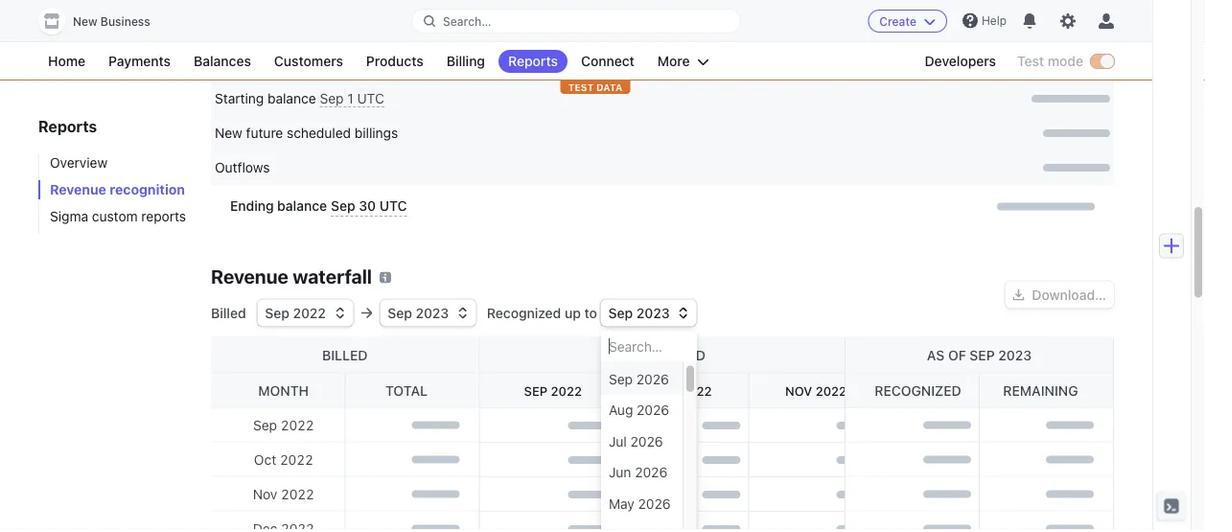 Task type: describe. For each thing, give the bounding box(es) containing it.
revenue waterfall
[[211, 265, 372, 287]]

0 vertical spatial scheduled
[[275, 52, 341, 68]]

sep up "total"
[[388, 305, 412, 321]]

0 vertical spatial recognized
[[619, 347, 706, 363]]

create button
[[868, 10, 948, 33]]

sigma custom reports link
[[38, 207, 192, 226]]

waterfall
[[293, 265, 372, 287]]

jun 2026
[[609, 464, 668, 480]]

home link
[[38, 50, 95, 73]]

reports link
[[499, 50, 568, 73]]

of
[[949, 347, 967, 363]]

sep right 'of'
[[970, 347, 996, 363]]

ending
[[230, 198, 274, 214]]

starting
[[215, 91, 264, 106]]

sep 2023 button
[[601, 300, 697, 327]]

0 vertical spatial billings
[[344, 52, 390, 68]]

Search… text field
[[413, 9, 741, 33]]

recognized
[[487, 305, 562, 321]]

sep 2026
[[609, 371, 669, 387]]

outflows
[[215, 160, 270, 176]]

revenue recognition link
[[38, 180, 192, 200]]

total
[[386, 383, 428, 399]]

grid containing future scheduled billings
[[211, 39, 1115, 228]]

1 row from the top
[[211, 0, 1115, 39]]

0 horizontal spatial reports
[[38, 118, 97, 136]]

cell for row containing ending balance
[[668, 197, 1096, 217]]

utc for starting balance sep 1 utc
[[357, 91, 385, 106]]

1 vertical spatial nov 2022
[[253, 486, 314, 502]]

revenue for revenue waterfall
[[211, 265, 289, 287]]

jul
[[609, 433, 627, 449]]

more button
[[648, 50, 719, 73]]

sep inside list box
[[609, 371, 633, 387]]

customers link
[[265, 50, 353, 73]]

new business
[[73, 15, 150, 28]]

2026 for sep 2026
[[637, 371, 669, 387]]

2 horizontal spatial 2023
[[999, 347, 1032, 363]]

custom
[[92, 209, 138, 224]]

test mode
[[1018, 53, 1084, 69]]

1 vertical spatial recognized
[[875, 383, 962, 399]]

recognition
[[110, 182, 185, 198]]

svg image
[[1013, 289, 1025, 301]]

balance for starting balance
[[268, 91, 316, 106]]

payments link
[[99, 50, 180, 73]]

data
[[597, 82, 623, 93]]

new future scheduled billings row
[[211, 116, 1115, 151]]

row containing starting balance
[[211, 82, 1115, 116]]

billing
[[447, 53, 485, 69]]

sep left '1'
[[320, 91, 344, 106]]

sep down recognized
[[524, 384, 547, 398]]

billing link
[[437, 50, 495, 73]]

2026 for jun 2026
[[635, 464, 668, 480]]

to
[[585, 305, 598, 321]]

future scheduled billings
[[230, 52, 390, 68]]

0 vertical spatial oct 2022
[[651, 384, 712, 398]]

up
[[565, 305, 581, 321]]

may
[[609, 496, 635, 511]]

cell for row containing starting balance
[[668, 89, 1111, 108]]

1
[[348, 91, 354, 106]]

mode
[[1048, 53, 1084, 69]]

0 horizontal spatial oct 2022
[[254, 452, 313, 468]]

aug 2026
[[609, 402, 670, 418]]

revenue recognition
[[50, 182, 185, 198]]

1 horizontal spatial reports
[[508, 53, 558, 69]]

cell containing starting balance
[[215, 89, 658, 108]]

test
[[569, 82, 594, 93]]

search…
[[443, 14, 492, 28]]

0 vertical spatial nov 2022
[[785, 384, 847, 398]]

sep 2022 inside popup button
[[265, 305, 326, 321]]

row containing ending balance
[[211, 185, 1115, 228]]

cell for outflows row
[[668, 158, 1111, 177]]

1 vertical spatial nov
[[253, 486, 278, 502]]

1 vertical spatial sep 2022
[[524, 384, 582, 398]]

2022 inside sep 2022 popup button
[[293, 305, 326, 321]]

1 horizontal spatial nov
[[785, 384, 812, 398]]

balances link
[[184, 50, 261, 73]]

cell for new future scheduled billings row
[[668, 124, 1111, 143]]

jul 2026
[[609, 433, 664, 449]]

Search… field
[[602, 331, 697, 363]]

2026 for aug 2026
[[637, 402, 670, 418]]

connect link
[[572, 50, 645, 73]]

future
[[246, 125, 283, 141]]

more
[[658, 53, 690, 69]]



Task type: locate. For each thing, give the bounding box(es) containing it.
new inside new future scheduled billings row
[[215, 125, 243, 141]]

billed
[[322, 347, 368, 363]]

sigma
[[50, 209, 88, 224]]

balances
[[194, 53, 251, 69]]

payments
[[108, 53, 171, 69]]

0 horizontal spatial recognized
[[619, 347, 706, 363]]

0 vertical spatial oct
[[651, 384, 678, 398]]

1 horizontal spatial 2023
[[637, 305, 670, 321]]

scheduled up starting balance sep 1 utc
[[275, 52, 341, 68]]

list box
[[602, 363, 683, 531]]

oct down month
[[254, 452, 277, 468]]

1 vertical spatial balance
[[277, 198, 327, 214]]

home
[[48, 53, 85, 69]]

balance right ending
[[277, 198, 327, 214]]

1 vertical spatial reports
[[38, 118, 97, 136]]

revenue up "billed"
[[211, 265, 289, 287]]

oct
[[651, 384, 678, 398], [254, 452, 277, 468]]

2023 up 'search…' field
[[637, 305, 670, 321]]

oct 2022 down month
[[254, 452, 313, 468]]

30
[[359, 198, 376, 214]]

row down new future scheduled billings row
[[211, 185, 1115, 228]]

sep
[[320, 91, 344, 106], [331, 198, 356, 214], [265, 305, 290, 321], [388, 305, 412, 321], [609, 305, 633, 321], [970, 347, 996, 363], [609, 371, 633, 387], [524, 384, 547, 398], [253, 417, 277, 433]]

3 row from the top
[[211, 185, 1115, 228]]

nov 2022
[[785, 384, 847, 398], [253, 486, 314, 502]]

remaining
[[1004, 383, 1079, 399]]

sep 2023 button
[[380, 300, 476, 327]]

sep right to
[[609, 305, 633, 321]]

new for new future scheduled billings
[[215, 125, 243, 141]]

new
[[73, 15, 97, 28], [215, 125, 243, 141]]

cell for first row from the top of the page
[[668, 8, 1096, 28]]

2026 right jun at the right
[[635, 464, 668, 480]]

0 vertical spatial new
[[73, 15, 97, 28]]

sigma custom reports
[[50, 209, 186, 224]]

sep 2022 button
[[257, 300, 353, 327]]

create
[[880, 14, 917, 28]]

sep 2023
[[388, 305, 449, 321]]

list box containing sep 2026
[[602, 363, 683, 531]]

1 vertical spatial scheduled
[[287, 125, 351, 141]]

new business button
[[38, 8, 170, 35]]

help button
[[955, 5, 1015, 36]]

2023
[[416, 305, 449, 321], [637, 305, 670, 321], [999, 347, 1032, 363]]

customers
[[274, 53, 343, 69]]

aug
[[609, 402, 634, 418]]

oct 2022 up aug 2026
[[651, 384, 712, 398]]

new inside "new business" button
[[73, 15, 97, 28]]

1 vertical spatial new
[[215, 125, 243, 141]]

developers
[[925, 53, 997, 69]]

sep down month
[[253, 417, 277, 433]]

1 vertical spatial utc
[[380, 198, 407, 214]]

1 horizontal spatial nov 2022
[[785, 384, 847, 398]]

scheduled
[[275, 52, 341, 68], [287, 125, 351, 141]]

may 2026
[[609, 496, 671, 511]]

0 horizontal spatial new
[[73, 15, 97, 28]]

billings up "30"
[[355, 125, 398, 141]]

new future scheduled billings
[[215, 125, 398, 141]]

2026 right jul
[[631, 433, 664, 449]]

1 vertical spatial billings
[[355, 125, 398, 141]]

revenue
[[50, 182, 106, 198], [211, 265, 289, 287]]

utc right "30"
[[380, 198, 407, 214]]

products link
[[357, 50, 433, 73]]

2026 for may 2026
[[639, 496, 671, 511]]

test
[[1018, 53, 1045, 69]]

utc right '1'
[[357, 91, 385, 106]]

2026 down 'search…' field
[[637, 371, 669, 387]]

overview link
[[38, 153, 192, 173]]

cell
[[668, 8, 1096, 28], [215, 89, 658, 108], [668, 89, 1111, 108], [668, 124, 1111, 143], [668, 158, 1111, 177], [668, 197, 1096, 217]]

balance for ending balance
[[277, 198, 327, 214]]

future
[[230, 52, 271, 68]]

reports down search… search field
[[508, 53, 558, 69]]

reports
[[141, 209, 186, 224]]

2 vertical spatial sep 2022
[[253, 417, 314, 433]]

test data
[[569, 82, 623, 93]]

2022
[[293, 305, 326, 321], [551, 384, 582, 398], [681, 384, 712, 398], [816, 384, 847, 398], [281, 417, 314, 433], [280, 452, 313, 468], [281, 486, 314, 502]]

help
[[982, 14, 1007, 27]]

0 vertical spatial balance
[[268, 91, 316, 106]]

jun
[[609, 464, 632, 480]]

0 horizontal spatial oct
[[254, 452, 277, 468]]

1 vertical spatial oct
[[254, 452, 277, 468]]

recognized down as
[[875, 383, 962, 399]]

1 horizontal spatial new
[[215, 125, 243, 141]]

download… button
[[1006, 281, 1115, 308]]

0 horizontal spatial 2023
[[416, 305, 449, 321]]

0 vertical spatial row
[[211, 0, 1115, 39]]

sep up aug
[[609, 371, 633, 387]]

oct up aug 2026
[[651, 384, 678, 398]]

recognized up to sep 2023
[[484, 305, 670, 321]]

2026 right aug
[[637, 402, 670, 418]]

Search… search field
[[413, 9, 741, 33]]

month
[[258, 383, 309, 399]]

0 horizontal spatial nov 2022
[[253, 486, 314, 502]]

0 horizontal spatial nov
[[253, 486, 278, 502]]

grid
[[211, 39, 1115, 228]]

nov
[[785, 384, 812, 398], [253, 486, 278, 502]]

oct 2022
[[651, 384, 712, 398], [254, 452, 313, 468]]

0 vertical spatial utc
[[357, 91, 385, 106]]

balance
[[268, 91, 316, 106], [277, 198, 327, 214]]

row down more
[[211, 82, 1115, 116]]

new for new business
[[73, 15, 97, 28]]

1 vertical spatial row
[[211, 82, 1115, 116]]

cell inside outflows row
[[668, 158, 1111, 177]]

billed
[[211, 305, 250, 321]]

0 vertical spatial reports
[[508, 53, 558, 69]]

2026 for jul 2026
[[631, 433, 664, 449]]

new left business at the left top of page
[[73, 15, 97, 28]]

scheduled down starting balance sep 1 utc
[[287, 125, 351, 141]]

sep 2022 down month
[[253, 417, 314, 433]]

1 vertical spatial revenue
[[211, 265, 289, 287]]

billings inside row
[[355, 125, 398, 141]]

scheduled inside row
[[287, 125, 351, 141]]

balance up new future scheduled billings
[[268, 91, 316, 106]]

sep down revenue waterfall
[[265, 305, 290, 321]]

billings up '1'
[[344, 52, 390, 68]]

2023 up remaining on the bottom of the page
[[999, 347, 1032, 363]]

business
[[101, 15, 150, 28]]

2 vertical spatial row
[[211, 185, 1115, 228]]

2026 right may
[[639, 496, 671, 511]]

0 horizontal spatial revenue
[[50, 182, 106, 198]]

outflows row
[[211, 151, 1115, 185]]

1 horizontal spatial revenue
[[211, 265, 289, 287]]

0 vertical spatial sep 2022
[[265, 305, 326, 321]]

0 vertical spatial revenue
[[50, 182, 106, 198]]

cell inside new future scheduled billings row
[[668, 124, 1111, 143]]

sep 2022 down up
[[524, 384, 582, 398]]

utc for ending balance sep 30 utc
[[380, 198, 407, 214]]

revenue for revenue recognition
[[50, 182, 106, 198]]

developers link
[[916, 50, 1006, 73]]

0 vertical spatial nov
[[785, 384, 812, 398]]

1 horizontal spatial oct 2022
[[651, 384, 712, 398]]

download…
[[1033, 287, 1107, 302]]

2 row from the top
[[211, 82, 1115, 116]]

revenue down the overview
[[50, 182, 106, 198]]

billings
[[344, 52, 390, 68], [355, 125, 398, 141]]

reports up the overview
[[38, 118, 97, 136]]

1 horizontal spatial oct
[[651, 384, 678, 398]]

recognized
[[619, 347, 706, 363], [875, 383, 962, 399]]

2023 inside popup button
[[416, 305, 449, 321]]

as of sep 2023
[[928, 347, 1032, 363]]

connect
[[581, 53, 635, 69]]

overview
[[50, 155, 108, 171]]

products
[[366, 53, 424, 69]]

ending balance sep 30 utc
[[230, 198, 407, 214]]

new left future
[[215, 125, 243, 141]]

2023 up "total"
[[416, 305, 449, 321]]

as
[[928, 347, 945, 363]]

sep left "30"
[[331, 198, 356, 214]]

sep 2022 down revenue waterfall
[[265, 305, 326, 321]]

utc
[[357, 91, 385, 106], [380, 198, 407, 214]]

sep 2022
[[265, 305, 326, 321], [524, 384, 582, 398], [253, 417, 314, 433]]

recognized up sep 2026
[[619, 347, 706, 363]]

2026
[[637, 371, 669, 387], [637, 402, 670, 418], [631, 433, 664, 449], [635, 464, 668, 480], [639, 496, 671, 511]]

utc inside cell
[[357, 91, 385, 106]]

row up more
[[211, 0, 1115, 39]]

1 vertical spatial oct 2022
[[254, 452, 313, 468]]

starting balance sep 1 utc
[[215, 91, 385, 106]]

row
[[211, 0, 1115, 39], [211, 82, 1115, 116], [211, 185, 1115, 228]]

1 horizontal spatial recognized
[[875, 383, 962, 399]]

reports
[[508, 53, 558, 69], [38, 118, 97, 136]]



Task type: vqa. For each thing, say whether or not it's contained in the screenshot.
rightmost 2023
yes



